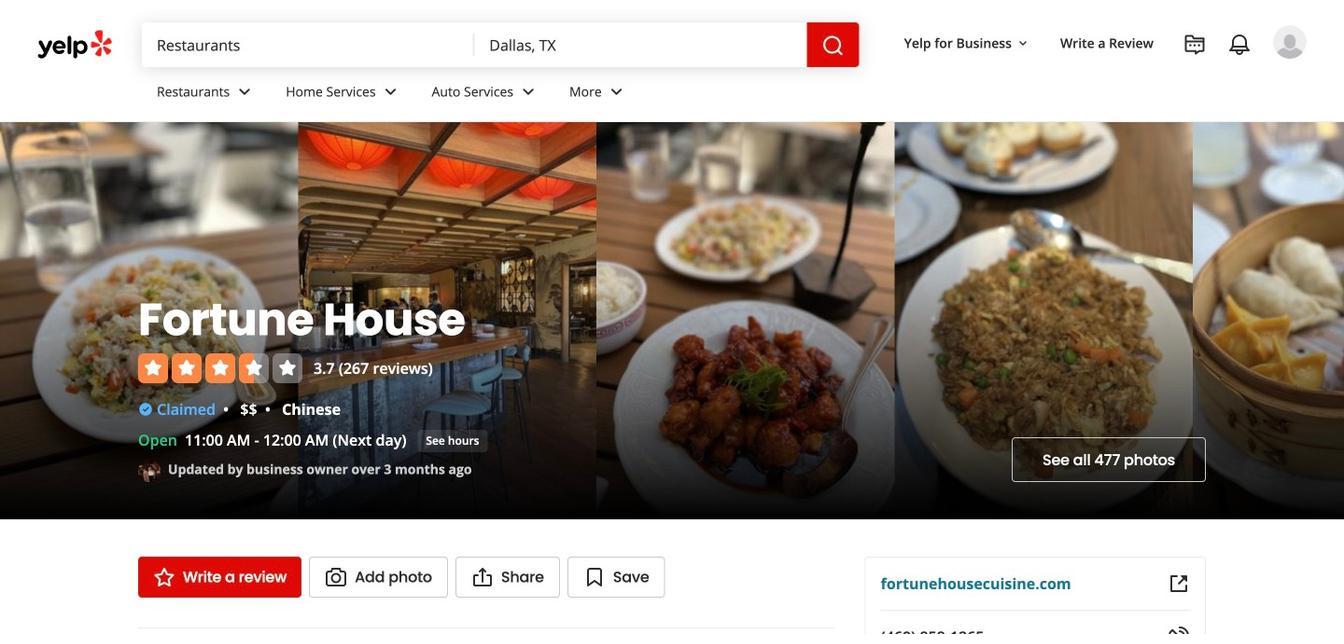 Task type: locate. For each thing, give the bounding box(es) containing it.
projects image
[[1184, 34, 1206, 56]]

1 24 chevron down v2 image from the left
[[380, 81, 402, 103]]

user actions element
[[889, 23, 1333, 138]]

2 24 chevron down v2 image from the left
[[606, 81, 628, 103]]

0 horizontal spatial 24 chevron down v2 image
[[234, 81, 256, 103]]

1 none field from the left
[[142, 22, 475, 67]]

1 horizontal spatial 24 chevron down v2 image
[[517, 81, 540, 103]]

24 chevron down v2 image down address, neighborhood, city, state or zip field
[[606, 81, 628, 103]]

None search field
[[142, 22, 860, 67]]

1 horizontal spatial 24 chevron down v2 image
[[606, 81, 628, 103]]

photo of fortune house - dallas, tx, us. dumpling sampler image
[[1193, 122, 1344, 520]]

2 none field from the left
[[475, 22, 807, 67]]

None field
[[142, 22, 475, 67], [475, 22, 807, 67]]

search image
[[822, 35, 845, 57]]

16 chevron down v2 image
[[1016, 36, 1031, 51]]

24 chevron down v2 image down things to do, nail salons, plumbers search box
[[234, 81, 256, 103]]

address, neighborhood, city, state or zip search field
[[475, 22, 807, 67]]

24 chevron down v2 image
[[234, 81, 256, 103], [606, 81, 628, 103]]

photo of fortune house - dallas, tx, us. yang zhou fried rice - $14. (aka shrimp & bbq pork fried rice). no flavor, needed lots of soy and chili oil. nice portion! image
[[0, 122, 298, 520]]

business website image
[[1168, 573, 1190, 596]]

0 horizontal spatial 24 chevron down v2 image
[[380, 81, 402, 103]]

none field address, neighborhood, city, state or zip
[[475, 22, 807, 67]]

24 star v2 image
[[153, 567, 176, 589]]

24 chevron down v2 image
[[380, 81, 402, 103], [517, 81, 540, 103]]

business phone number image
[[1168, 626, 1190, 635], [1168, 626, 1190, 635]]



Task type: describe. For each thing, give the bounding box(es) containing it.
photo of fortune house - dallas, tx, us. general tso's chicken -$16. it comes w/ fried or white rice. it was still crispy, even though it was sauced  & tossed! yum! image
[[597, 122, 895, 520]]

photo of fortune house - dallas, tx, us. view from front entrance. bar. image
[[298, 122, 597, 520]]

business website image
[[1168, 573, 1190, 596]]

generic n. image
[[1274, 25, 1307, 59]]

notifications image
[[1229, 34, 1251, 56]]

none field things to do, nail salons, plumbers
[[142, 22, 475, 67]]

business categories element
[[142, 67, 1307, 121]]

3.7 star rating image
[[138, 354, 303, 384]]

things to do, nail salons, plumbers search field
[[142, 22, 475, 67]]

24 share v2 image
[[471, 567, 494, 589]]

24 save outline v2 image
[[583, 567, 606, 589]]

24 camera v2 image
[[325, 567, 347, 589]]

1 24 chevron down v2 image from the left
[[234, 81, 256, 103]]

menu element
[[138, 628, 835, 635]]

16 claim filled v2 image
[[138, 402, 153, 417]]

2 24 chevron down v2 image from the left
[[517, 81, 540, 103]]

photo of fortune house - dallas, tx, us. house fried rice with chicken image
[[895, 122, 1193, 520]]



Task type: vqa. For each thing, say whether or not it's contained in the screenshot.
things to do, nail salons, plumbers field
yes



